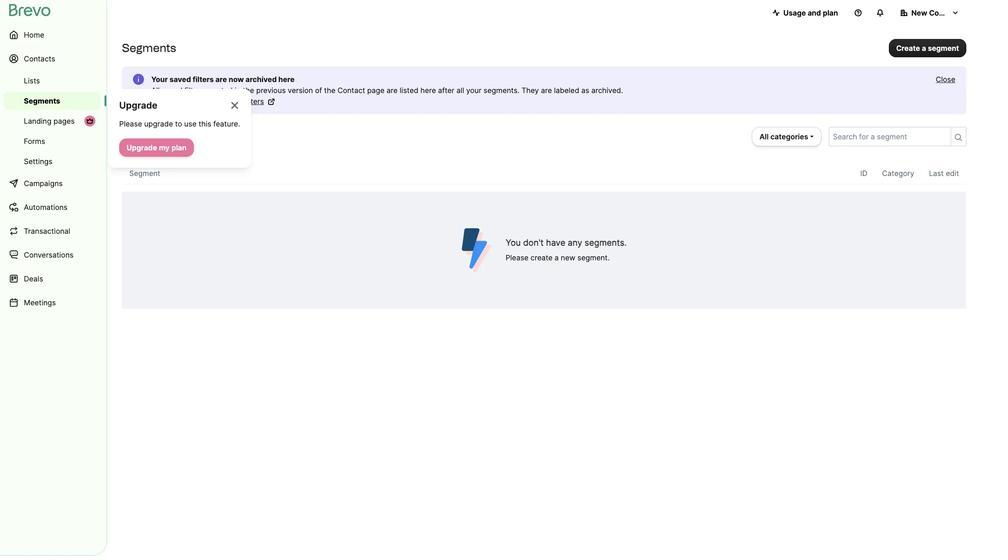 Task type: describe. For each thing, give the bounding box(es) containing it.
conversations
[[24, 250, 74, 260]]

your
[[151, 75, 168, 84]]

1 vertical spatial a
[[555, 253, 559, 262]]

create a segment
[[897, 43, 960, 53]]

all
[[457, 86, 464, 95]]

archived.
[[592, 86, 623, 95]]

contacts link
[[4, 48, 101, 70]]

you don't have any segments.
[[506, 238, 627, 248]]

all categories
[[760, 132, 809, 141]]

archived inside your saved filters are now archived here all saved filters created in the previous version of the contact page are listed here after all your segments. they are labeled as archived.
[[246, 75, 277, 84]]

new company
[[912, 8, 963, 17]]

0 vertical spatial saved
[[170, 75, 191, 84]]

meetings
[[24, 298, 56, 307]]

forms link
[[4, 132, 101, 150]]

1 horizontal spatial segments.
[[585, 238, 627, 248]]

archived inside read more about archived filters link
[[213, 97, 242, 106]]

pages
[[54, 116, 75, 126]]

read more about archived filters link
[[151, 96, 275, 107]]

don't
[[523, 238, 544, 248]]

left___rvooi image
[[86, 117, 94, 125]]

0 horizontal spatial here
[[279, 75, 295, 84]]

contact
[[338, 86, 365, 95]]

a inside button
[[922, 43, 927, 53]]

category
[[883, 169, 915, 178]]

new
[[912, 8, 928, 17]]

settings
[[24, 157, 52, 166]]

landing
[[24, 116, 51, 126]]

close link
[[936, 74, 956, 85]]

upgrade for upgrade my plan
[[127, 143, 157, 152]]

0 vertical spatial filters
[[193, 75, 214, 84]]

version
[[288, 86, 313, 95]]

meetings link
[[4, 292, 101, 314]]

read
[[151, 97, 169, 106]]

in
[[235, 86, 241, 95]]

all inside your saved filters are now archived here all saved filters created in the previous version of the contact page are listed here after all your segments. they are labeled as archived.
[[151, 86, 160, 95]]

last
[[929, 169, 944, 178]]

your
[[466, 86, 482, 95]]

your saved filters are now archived here all saved filters created in the previous version of the contact page are listed here after all your segments. they are labeled as archived.
[[151, 75, 623, 95]]

usage
[[784, 8, 806, 17]]

campaigns link
[[4, 172, 101, 194]]

conversations link
[[4, 244, 101, 266]]

search button
[[951, 128, 966, 145]]

search image
[[955, 134, 963, 141]]

settings link
[[4, 152, 101, 171]]

1 vertical spatial filters
[[185, 86, 204, 95]]

please upgrade to use this feature.
[[119, 119, 240, 128]]

home link
[[4, 24, 101, 46]]

my
[[159, 143, 170, 152]]

please for please create a new segment.
[[506, 253, 529, 262]]

2 vertical spatial segments
[[134, 131, 194, 146]]

0 horizontal spatial are
[[216, 75, 227, 84]]

segment
[[928, 43, 960, 53]]

home
[[24, 30, 44, 39]]

use
[[184, 119, 197, 128]]

segments. inside your saved filters are now archived here all saved filters created in the previous version of the contact page are listed here after all your segments. they are labeled as archived.
[[484, 86, 520, 95]]

landing pages
[[24, 116, 75, 126]]

transactional link
[[4, 220, 101, 242]]

deals
[[24, 274, 43, 283]]

as
[[582, 86, 590, 95]]

upgrade my plan
[[127, 143, 187, 152]]

segment
[[129, 169, 160, 178]]

2 the from the left
[[324, 86, 336, 95]]

categories
[[771, 132, 809, 141]]

upgrade for upgrade
[[119, 100, 157, 111]]

1 horizontal spatial are
[[387, 86, 398, 95]]

Search for a segment search field
[[830, 128, 948, 146]]

2 vertical spatial filters
[[245, 97, 264, 106]]

upgrade dialog
[[108, 89, 251, 168]]

id
[[861, 169, 868, 178]]



Task type: vqa. For each thing, say whether or not it's contained in the screenshot.
Transactional activity activity
no



Task type: locate. For each thing, give the bounding box(es) containing it.
created
[[206, 86, 233, 95]]

all left categories
[[760, 132, 769, 141]]

plan right and
[[823, 8, 838, 17]]

1 horizontal spatial please
[[506, 253, 529, 262]]

close
[[936, 75, 956, 84]]

plan
[[823, 8, 838, 17], [171, 143, 187, 152]]

upgrade up upgrade
[[119, 100, 157, 111]]

1 vertical spatial plan
[[171, 143, 187, 152]]

please
[[119, 119, 142, 128], [506, 253, 529, 262]]

please for please upgrade to use this feature.
[[119, 119, 142, 128]]

more
[[171, 97, 189, 106]]

new company button
[[893, 4, 967, 22]]

archived
[[246, 75, 277, 84], [213, 97, 242, 106]]

1 horizontal spatial plan
[[823, 8, 838, 17]]

0 vertical spatial upgrade
[[119, 100, 157, 111]]

0 vertical spatial all
[[151, 86, 160, 95]]

landing pages link
[[4, 112, 101, 130]]

upgrade inside "upgrade my plan" button
[[127, 143, 157, 152]]

the
[[243, 86, 254, 95], [324, 86, 336, 95]]

segments.
[[484, 86, 520, 95], [585, 238, 627, 248]]

1 vertical spatial please
[[506, 253, 529, 262]]

after
[[438, 86, 455, 95]]

deals link
[[4, 268, 101, 290]]

now
[[229, 75, 244, 84]]

forms
[[24, 137, 45, 146]]

filters down previous
[[245, 97, 264, 106]]

lists
[[24, 76, 40, 85]]

plan right my
[[171, 143, 187, 152]]

contacts
[[24, 54, 55, 63]]

1 horizontal spatial all
[[760, 132, 769, 141]]

0 vertical spatial please
[[119, 119, 142, 128]]

segments. right your
[[484, 86, 520, 95]]

company
[[930, 8, 963, 17]]

are right page
[[387, 86, 398, 95]]

here up version
[[279, 75, 295, 84]]

0 vertical spatial here
[[279, 75, 295, 84]]

about
[[191, 97, 211, 106]]

saved up more
[[162, 86, 182, 95]]

filters up about
[[185, 86, 204, 95]]

upgrade left my
[[127, 143, 157, 152]]

they
[[522, 86, 539, 95]]

0
[[122, 131, 130, 146]]

plan inside upgrade dialog
[[171, 143, 187, 152]]

all down your
[[151, 86, 160, 95]]

archived down created
[[213, 97, 242, 106]]

0 horizontal spatial all
[[151, 86, 160, 95]]

automations link
[[4, 196, 101, 218]]

segments down upgrade
[[134, 131, 194, 146]]

a left new
[[555, 253, 559, 262]]

segments link
[[4, 92, 101, 110]]

automations
[[24, 203, 68, 212]]

upgrade
[[119, 100, 157, 111], [127, 143, 157, 152]]

1 vertical spatial segments.
[[585, 238, 627, 248]]

0 horizontal spatial please
[[119, 119, 142, 128]]

and
[[808, 8, 821, 17]]

segment.
[[578, 253, 610, 262]]

1 vertical spatial upgrade
[[127, 143, 157, 152]]

usage and plan
[[784, 8, 838, 17]]

any
[[568, 238, 583, 248]]

please up 0
[[119, 119, 142, 128]]

are right they
[[541, 86, 552, 95]]

please inside upgrade dialog
[[119, 119, 142, 128]]

0 vertical spatial segments.
[[484, 86, 520, 95]]

saved
[[170, 75, 191, 84], [162, 86, 182, 95]]

segments
[[122, 41, 176, 55], [24, 96, 60, 105], [134, 131, 194, 146]]

1 vertical spatial saved
[[162, 86, 182, 95]]

are up created
[[216, 75, 227, 84]]

lists link
[[4, 72, 101, 90]]

new
[[561, 253, 576, 262]]

listed
[[400, 86, 419, 95]]

saved right your
[[170, 75, 191, 84]]

of
[[315, 86, 322, 95]]

0 vertical spatial segments
[[122, 41, 176, 55]]

are
[[216, 75, 227, 84], [387, 86, 398, 95], [541, 86, 552, 95]]

all categories button
[[752, 127, 822, 146]]

a right create
[[922, 43, 927, 53]]

1 vertical spatial archived
[[213, 97, 242, 106]]

segments up landing
[[24, 96, 60, 105]]

upgrade my plan button
[[119, 139, 194, 157]]

you
[[506, 238, 521, 248]]

to
[[175, 119, 182, 128]]

0 horizontal spatial archived
[[213, 97, 242, 106]]

last edit
[[929, 169, 960, 178]]

alert
[[122, 67, 967, 114]]

create a segment button
[[889, 39, 967, 57]]

all inside all categories button
[[760, 132, 769, 141]]

1 horizontal spatial here
[[421, 86, 436, 95]]

1 vertical spatial all
[[760, 132, 769, 141]]

this
[[199, 119, 211, 128]]

alert containing your saved filters are now archived here
[[122, 67, 967, 114]]

1 the from the left
[[243, 86, 254, 95]]

filters
[[193, 75, 214, 84], [185, 86, 204, 95], [245, 97, 264, 106]]

here left "after"
[[421, 86, 436, 95]]

please create a new segment.
[[506, 253, 610, 262]]

0 vertical spatial plan
[[823, 8, 838, 17]]

create
[[897, 43, 920, 53]]

labeled
[[554, 86, 580, 95]]

0 horizontal spatial the
[[243, 86, 254, 95]]

0 horizontal spatial segments.
[[484, 86, 520, 95]]

filters up created
[[193, 75, 214, 84]]

1 horizontal spatial a
[[922, 43, 927, 53]]

segments up your
[[122, 41, 176, 55]]

1 horizontal spatial the
[[324, 86, 336, 95]]

edit
[[946, 169, 960, 178]]

usage and plan button
[[765, 4, 846, 22]]

0 segments
[[122, 131, 194, 146]]

0 horizontal spatial plan
[[171, 143, 187, 152]]

plan for upgrade my plan
[[171, 143, 187, 152]]

segments. up segment.
[[585, 238, 627, 248]]

0 vertical spatial archived
[[246, 75, 277, 84]]

a
[[922, 43, 927, 53], [555, 253, 559, 262]]

0 horizontal spatial a
[[555, 253, 559, 262]]

feature.
[[213, 119, 240, 128]]

read more about archived filters
[[151, 97, 264, 106]]

plan for usage and plan
[[823, 8, 838, 17]]

1 horizontal spatial archived
[[246, 75, 277, 84]]

2 horizontal spatial are
[[541, 86, 552, 95]]

transactional
[[24, 227, 70, 236]]

all
[[151, 86, 160, 95], [760, 132, 769, 141]]

0 vertical spatial a
[[922, 43, 927, 53]]

please down the you
[[506, 253, 529, 262]]

1 vertical spatial here
[[421, 86, 436, 95]]

upgrade
[[144, 119, 173, 128]]

previous
[[256, 86, 286, 95]]

campaigns
[[24, 179, 63, 188]]

the right of
[[324, 86, 336, 95]]

archived up previous
[[246, 75, 277, 84]]

create
[[531, 253, 553, 262]]

1 vertical spatial segments
[[24, 96, 60, 105]]

have
[[546, 238, 566, 248]]

page
[[367, 86, 385, 95]]

the right in
[[243, 86, 254, 95]]



